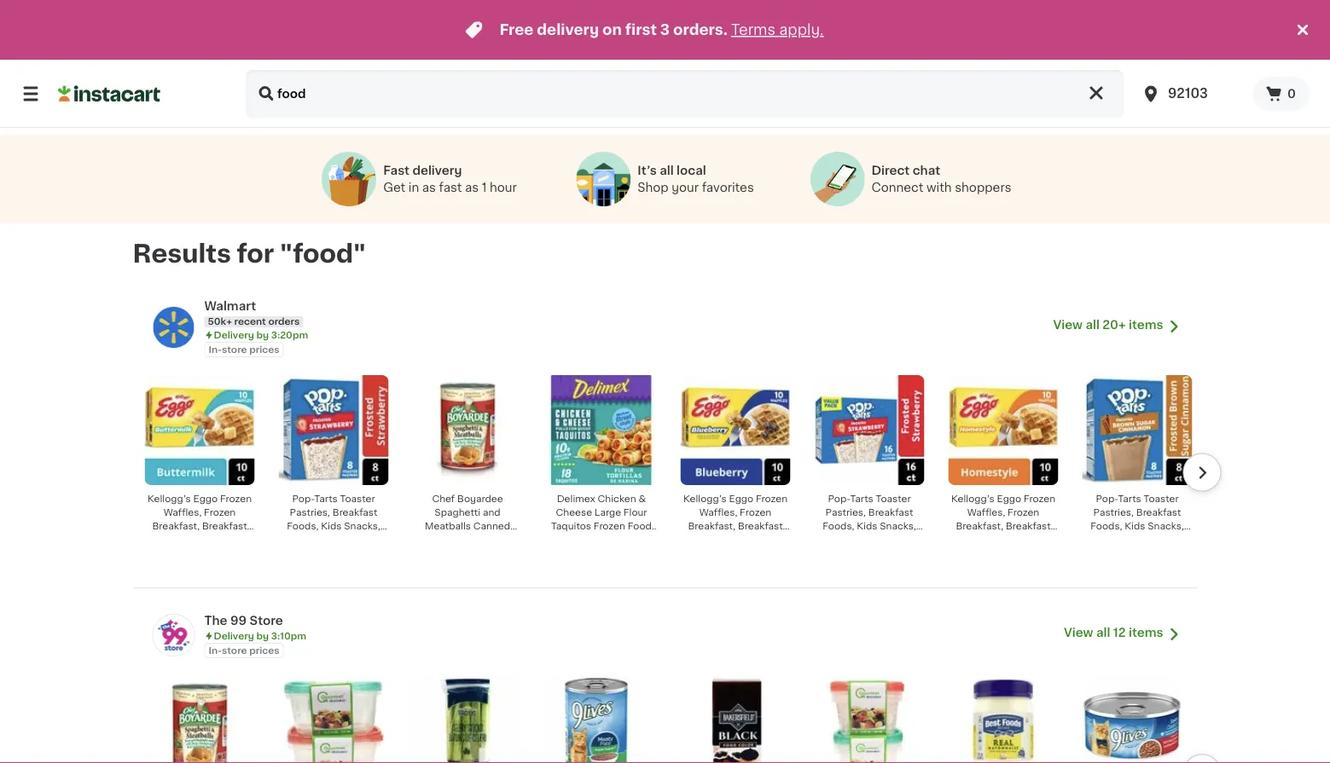 Task type: describe. For each thing, give the bounding box(es) containing it.
pop-tarts toaster pastries, breakfast foods, kids snacks, frosted brown sugar cinnamon
[[1089, 495, 1187, 559]]

frosted for second pop-tarts toaster pastries, breakfast foods, kids snacks, frosted strawberry 'button' from the left
[[825, 536, 861, 545]]

it's all local
[[638, 165, 706, 177]]

2 in-store prices from the top
[[209, 646, 280, 656]]

results for "food"
[[133, 242, 366, 266]]

all for local
[[660, 165, 674, 177]]

delivery for free
[[537, 23, 599, 37]]

local
[[677, 165, 706, 177]]

50k+
[[208, 317, 232, 326]]

breakfast, for blueberry
[[688, 522, 736, 531]]

12
[[1114, 627, 1126, 639]]

waffles, for buttermilk
[[164, 508, 202, 518]]

fast delivery
[[383, 165, 462, 177]]

&
[[639, 495, 646, 504]]

recent
[[234, 317, 266, 326]]

1 store from the top
[[222, 345, 247, 355]]

delivery for delivery by 3:20pm
[[214, 331, 254, 340]]

delimex chicken & cheese large flour taquitos frozen food snacks button
[[542, 375, 662, 545]]

food, for buttermilk
[[161, 536, 187, 545]]

breakfast inside kellogg's eggo frozen waffles, frozen breakfast, breakfast food, buttermilk
[[202, 522, 247, 531]]

1 kids from the left
[[321, 522, 342, 531]]

first
[[626, 23, 657, 37]]

pop- for pop-tarts toaster pastries, breakfast foods, kids snacks, frosted brown sugar cinnamon button
[[1096, 495, 1119, 504]]

foods, for second pop-tarts toaster pastries, breakfast foods, kids snacks, frosted strawberry 'button' from the left
[[823, 522, 855, 531]]

chef boyardee spaghetti and meatballs canned food button
[[408, 375, 528, 545]]

"food"
[[280, 242, 366, 266]]

Search field
[[246, 70, 1124, 118]]

strawberry for second pop-tarts toaster pastries, breakfast foods, kids snacks, frosted strawberry 'button' from right
[[327, 536, 379, 545]]

free delivery on first 3 orders. terms apply.
[[500, 23, 824, 37]]

pacific foods celery sticks image
[[413, 677, 523, 764]]

pop-tarts toaster pastries, breakfast foods, kids snacks, frosted strawberry image for second pop-tarts toaster pastries, breakfast foods, kids snacks, frosted strawberry 'button' from right
[[279, 375, 389, 486]]

buttermilk
[[190, 536, 239, 545]]

kellogg's eggo frozen waffles, frozen breakfast, breakfast food, buttermilk image
[[145, 375, 255, 486]]

foods, for pop-tarts toaster pastries, breakfast foods, kids snacks, frosted brown sugar cinnamon button
[[1091, 522, 1123, 531]]

kellogg's eggo frozen waffles, frozen breakfast, breakfast food, buttermilk button
[[140, 375, 260, 545]]

gourmet food containers rectangle 2pk 25.5oz image
[[279, 677, 389, 764]]

92103 button
[[1131, 70, 1254, 118]]

92103
[[1169, 87, 1209, 100]]

snacks, for second pop-tarts toaster pastries, breakfast foods, kids snacks, frosted strawberry 'button' from the left
[[880, 522, 917, 531]]

the 99 store show all 12 items element
[[204, 613, 1064, 630]]

walmart 50k+ recent orders
[[204, 300, 300, 326]]

taquitos
[[552, 522, 592, 531]]

kellogg's eggo frozen waffles, frozen breakfast, breakfast food, original image
[[949, 375, 1059, 486]]

snacks, for second pop-tarts toaster pastries, breakfast foods, kids snacks, frosted strawberry 'button' from right
[[344, 522, 381, 531]]

spaghetti
[[435, 508, 481, 518]]

eggo for blueberry
[[729, 495, 754, 504]]

boyardee
[[458, 495, 503, 504]]

92103 button
[[1141, 70, 1244, 118]]

pop-tarts toaster pastries, breakfast foods, kids snacks, frosted brown sugar cinnamon image
[[1083, 375, 1193, 486]]

all for 12
[[1097, 627, 1111, 639]]

3
[[661, 23, 670, 37]]

view for view all 12 items
[[1064, 627, 1094, 639]]

chat
[[913, 165, 941, 177]]

gourmet food containers rectangle 3pk 12oz image
[[815, 677, 925, 764]]

sugar
[[1160, 536, 1187, 545]]

delivery for fast
[[413, 165, 462, 177]]

breakfast, for original
[[956, 522, 1004, 531]]

chicken
[[598, 495, 637, 504]]

breakfast inside 'kellogg's eggo frozen waffles, frozen breakfast, breakfast food, original'
[[1006, 522, 1051, 531]]

food, for blueberry
[[698, 536, 725, 545]]

results
[[133, 242, 231, 266]]

terms apply. link
[[731, 23, 824, 37]]

breakfast inside pop-tarts toaster pastries, breakfast foods, kids snacks, frosted brown sugar cinnamon
[[1137, 508, 1182, 518]]

2 store from the top
[[222, 646, 247, 656]]

3:10pm
[[271, 632, 306, 641]]

foods, for second pop-tarts toaster pastries, breakfast foods, kids snacks, frosted strawberry 'button' from right
[[287, 522, 319, 531]]

food inside "chef boyardee spaghetti and meatballs canned food"
[[456, 536, 480, 545]]

direct
[[872, 165, 910, 177]]

pop-tarts toaster pastries, breakfast foods, kids snacks, frosted strawberry for second pop-tarts toaster pastries, breakfast foods, kids snacks, frosted strawberry 'button' from right
[[287, 495, 381, 545]]

kellogg's for kellogg's eggo frozen waffles, frozen breakfast, breakfast food, original
[[952, 495, 995, 504]]

kellogg's eggo frozen waffles, frozen breakfast, breakfast food, blueberry button
[[676, 375, 796, 545]]

direct chat
[[872, 165, 941, 177]]

99
[[230, 615, 247, 627]]

chef boyardee spaghetti and meatballs canned food
[[425, 495, 511, 545]]

food, for original
[[971, 536, 998, 545]]



Task type: locate. For each thing, give the bounding box(es) containing it.
brown
[[1127, 536, 1157, 545]]

item carousel region containing kellogg's eggo frozen waffles, frozen breakfast, breakfast food, buttermilk
[[116, 368, 1222, 595]]

food, left blueberry
[[698, 536, 725, 545]]

0 horizontal spatial food,
[[161, 536, 187, 545]]

0 horizontal spatial eggo
[[193, 495, 218, 504]]

items right 12
[[1129, 627, 1164, 639]]

item carousel region for view all 12 items
[[116, 669, 1222, 764]]

1 horizontal spatial kids
[[857, 522, 878, 531]]

frozen
[[220, 495, 252, 504], [756, 495, 788, 504], [1024, 495, 1056, 504], [204, 508, 236, 518], [740, 508, 772, 518], [1008, 508, 1040, 518], [594, 522, 626, 531]]

by for 3:20pm
[[256, 331, 269, 340]]

food, left "original"
[[971, 536, 998, 545]]

1 horizontal spatial breakfast,
[[688, 522, 736, 531]]

bakersfield food coloring image
[[681, 677, 791, 764]]

0 horizontal spatial kids
[[321, 522, 342, 531]]

flour
[[624, 508, 647, 518]]

1 tarts from the left
[[315, 495, 338, 504]]

all left 20+
[[1086, 319, 1100, 331]]

1 horizontal spatial food
[[628, 522, 652, 531]]

breakfast
[[333, 508, 378, 518], [869, 508, 914, 518], [1137, 508, 1182, 518], [202, 522, 247, 531], [738, 522, 783, 531], [1006, 522, 1051, 531]]

20+
[[1103, 319, 1126, 331]]

1 horizontal spatial frosted
[[825, 536, 861, 545]]

store down delivery by 3:10pm
[[222, 646, 247, 656]]

1 horizontal spatial food,
[[698, 536, 725, 545]]

in- down 50k+
[[209, 345, 222, 355]]

terms
[[731, 23, 776, 37]]

foods, inside pop-tarts toaster pastries, breakfast foods, kids snacks, frosted brown sugar cinnamon
[[1091, 522, 1123, 531]]

toaster
[[340, 495, 375, 504], [876, 495, 911, 504], [1144, 495, 1179, 504]]

1 horizontal spatial eggo
[[729, 495, 754, 504]]

eggo up buttermilk on the left of the page
[[193, 495, 218, 504]]

canned
[[473, 522, 511, 531]]

kellogg's eggo frozen waffles, frozen breakfast, breakfast food, original
[[952, 495, 1056, 545]]

2 horizontal spatial toaster
[[1144, 495, 1179, 504]]

0 vertical spatial store
[[222, 345, 247, 355]]

1 horizontal spatial waffles,
[[700, 508, 738, 518]]

in- down "the"
[[209, 646, 222, 656]]

0 horizontal spatial snacks,
[[344, 522, 381, 531]]

delivery down 99
[[214, 632, 254, 641]]

1 vertical spatial delivery
[[413, 165, 462, 177]]

frozen inside delimex chicken & cheese large flour taquitos frozen food snacks
[[594, 522, 626, 531]]

view left 20+
[[1054, 319, 1083, 331]]

pastries, for second pop-tarts toaster pastries, breakfast foods, kids snacks, frosted strawberry 'button' from right
[[290, 508, 330, 518]]

0 horizontal spatial pop-tarts toaster pastries, breakfast foods, kids snacks, frosted strawberry button
[[274, 375, 394, 545]]

toaster inside pop-tarts toaster pastries, breakfast foods, kids snacks, frosted brown sugar cinnamon
[[1144, 495, 1179, 504]]

0 horizontal spatial chef boyardee spaghetti and meatballs canned food image
[[145, 677, 255, 764]]

None search field
[[246, 70, 1124, 118]]

waffles, inside kellogg's eggo frozen waffles, frozen breakfast, breakfast food, buttermilk
[[164, 508, 202, 518]]

1 toaster from the left
[[340, 495, 375, 504]]

0 vertical spatial delivery
[[537, 23, 599, 37]]

items right 20+
[[1129, 319, 1164, 331]]

kellogg's for kellogg's eggo frozen waffles, frozen breakfast, breakfast food, buttermilk
[[148, 495, 191, 504]]

by down store on the left of the page
[[256, 632, 269, 641]]

1 horizontal spatial kellogg's
[[684, 495, 727, 504]]

prices down delivery by 3:10pm
[[249, 646, 280, 656]]

waffles, for original
[[968, 508, 1006, 518]]

original
[[1000, 536, 1037, 545]]

tarts inside pop-tarts toaster pastries, breakfast foods, kids snacks, frosted brown sugar cinnamon
[[1119, 495, 1142, 504]]

breakfast,
[[152, 522, 200, 531], [688, 522, 736, 531], [956, 522, 1004, 531]]

limited time offer region
[[0, 0, 1293, 60]]

2 pop-tarts toaster pastries, breakfast foods, kids snacks, frosted strawberry button from the left
[[810, 375, 930, 545]]

all left 12
[[1097, 627, 1111, 639]]

food down flour
[[628, 522, 652, 531]]

1 vertical spatial items
[[1129, 627, 1164, 639]]

in-store prices down delivery by 3:20pm
[[209, 345, 280, 355]]

1 vertical spatial chef boyardee spaghetti and meatballs canned food image
[[145, 677, 255, 764]]

2 delivery from the top
[[214, 632, 254, 641]]

2 horizontal spatial eggo
[[997, 495, 1022, 504]]

2 kids from the left
[[857, 522, 878, 531]]

1 vertical spatial by
[[256, 632, 269, 641]]

eggo inside 'kellogg's eggo frozen waffles, frozen breakfast, breakfast food, original'
[[997, 495, 1022, 504]]

0 horizontal spatial strawberry
[[327, 536, 379, 545]]

delivery for delivery by 3:10pm
[[214, 632, 254, 641]]

view for view all 20+ items
[[1054, 319, 1083, 331]]

food down meatballs
[[456, 536, 480, 545]]

pastries, for second pop-tarts toaster pastries, breakfast foods, kids snacks, frosted strawberry 'button' from the left
[[826, 508, 866, 518]]

0 horizontal spatial pop-tarts toaster pastries, breakfast foods, kids snacks, frosted strawberry
[[287, 495, 381, 545]]

2 by from the top
[[256, 632, 269, 641]]

kellogg's eggo frozen waffles, frozen breakfast, breakfast food, blueberry image
[[681, 375, 791, 486]]

pop-tarts toaster pastries, breakfast foods, kids snacks, frosted strawberry for second pop-tarts toaster pastries, breakfast foods, kids snacks, frosted strawberry 'button' from the left
[[823, 495, 917, 545]]

pop-tarts toaster pastries, breakfast foods, kids snacks, frosted brown sugar cinnamon button
[[1078, 375, 1198, 559]]

free
[[500, 23, 534, 37]]

view left 12
[[1064, 627, 1094, 639]]

by for 3:10pm
[[256, 632, 269, 641]]

0 vertical spatial all
[[660, 165, 674, 177]]

breakfast inside kellogg's eggo frozen waffles, frozen breakfast, breakfast food, blueberry
[[738, 522, 783, 531]]

2 horizontal spatial foods,
[[1091, 522, 1123, 531]]

1 breakfast, from the left
[[152, 522, 200, 531]]

view all 20+ items
[[1054, 319, 1164, 331]]

in-store prices
[[209, 345, 280, 355], [209, 646, 280, 656]]

pop- for second pop-tarts toaster pastries, breakfast foods, kids snacks, frosted strawberry 'button' from the left
[[828, 495, 851, 504]]

0 horizontal spatial pop-tarts toaster pastries, breakfast foods, kids snacks, frosted strawberry image
[[279, 375, 389, 486]]

1 pop-tarts toaster pastries, breakfast foods, kids snacks, frosted strawberry from the left
[[287, 495, 381, 545]]

delimex
[[557, 495, 596, 504]]

3 pop- from the left
[[1096, 495, 1119, 504]]

item carousel region for view all 20+ items
[[116, 368, 1222, 595]]

1 horizontal spatial snacks,
[[880, 522, 917, 531]]

eggo up "original"
[[997, 495, 1022, 504]]

breakfast, up buttermilk on the left of the page
[[152, 522, 200, 531]]

pop-tarts toaster pastries, breakfast foods, kids snacks, frosted strawberry button
[[274, 375, 394, 545], [810, 375, 930, 545]]

1 kellogg's from the left
[[148, 495, 191, 504]]

2 horizontal spatial kids
[[1125, 522, 1146, 531]]

1 items from the top
[[1129, 319, 1164, 331]]

0 vertical spatial in-
[[209, 345, 222, 355]]

0 horizontal spatial delivery
[[413, 165, 462, 177]]

2 foods, from the left
[[823, 522, 855, 531]]

2 in- from the top
[[209, 646, 222, 656]]

3 waffles, from the left
[[968, 508, 1006, 518]]

all
[[660, 165, 674, 177], [1086, 319, 1100, 331], [1097, 627, 1111, 639]]

2 horizontal spatial snacks,
[[1148, 522, 1185, 531]]

0 horizontal spatial 9lives wet cat food image
[[547, 677, 647, 764]]

0 horizontal spatial toaster
[[340, 495, 375, 504]]

breakfast, for buttermilk
[[152, 522, 200, 531]]

store
[[222, 345, 247, 355], [222, 646, 247, 656]]

store down delivery by 3:20pm
[[222, 345, 247, 355]]

1 prices from the top
[[249, 345, 280, 355]]

3 food, from the left
[[971, 536, 998, 545]]

1 horizontal spatial tarts
[[851, 495, 874, 504]]

1 vertical spatial delivery
[[214, 632, 254, 641]]

delivery left on in the left top of the page
[[537, 23, 599, 37]]

0 horizontal spatial foods,
[[287, 522, 319, 531]]

1 horizontal spatial pop-tarts toaster pastries, breakfast foods, kids snacks, frosted strawberry image
[[815, 375, 925, 486]]

1 frosted from the left
[[289, 536, 325, 545]]

1 horizontal spatial toaster
[[876, 495, 911, 504]]

0 horizontal spatial food
[[456, 536, 480, 545]]

pop-
[[292, 495, 315, 504], [828, 495, 851, 504], [1096, 495, 1119, 504]]

all right it's
[[660, 165, 674, 177]]

1 food, from the left
[[161, 536, 187, 545]]

2 waffles, from the left
[[700, 508, 738, 518]]

the
[[204, 615, 228, 627]]

3 foods, from the left
[[1091, 522, 1123, 531]]

walmart show all 22 items element
[[204, 298, 1054, 315]]

1 vertical spatial in-store prices
[[209, 646, 280, 656]]

chef boyardee spaghetti and meatballs canned food image inside button
[[413, 375, 523, 486]]

toaster for second pop-tarts toaster pastries, breakfast foods, kids snacks, frosted strawberry 'button' from right's pop-tarts toaster pastries, breakfast foods, kids snacks, frosted strawberry "image"
[[340, 495, 375, 504]]

2 pop-tarts toaster pastries, breakfast foods, kids snacks, frosted strawberry image from the left
[[815, 375, 925, 486]]

view all 12 items
[[1064, 627, 1164, 639]]

items for view all 12 items
[[1129, 627, 1164, 639]]

2 breakfast, from the left
[[688, 522, 736, 531]]

2 horizontal spatial pop-
[[1096, 495, 1119, 504]]

0 horizontal spatial breakfast,
[[152, 522, 200, 531]]

frosted inside pop-tarts toaster pastries, breakfast foods, kids snacks, frosted brown sugar cinnamon
[[1089, 536, 1125, 545]]

1 delivery from the top
[[214, 331, 254, 340]]

0 horizontal spatial frosted
[[289, 536, 325, 545]]

in-
[[209, 345, 222, 355], [209, 646, 222, 656]]

and
[[483, 508, 501, 518]]

cheese
[[556, 508, 592, 518]]

2 horizontal spatial food,
[[971, 536, 998, 545]]

2 item carousel region from the top
[[116, 669, 1222, 764]]

kellogg's up buttermilk on the left of the page
[[148, 495, 191, 504]]

view
[[1054, 319, 1083, 331], [1064, 627, 1094, 639]]

delivery inside limited time offer region
[[537, 23, 599, 37]]

food
[[628, 522, 652, 531], [456, 536, 480, 545]]

1 vertical spatial prices
[[249, 646, 280, 656]]

0 vertical spatial delivery
[[214, 331, 254, 340]]

1 strawberry from the left
[[327, 536, 379, 545]]

cinnamon
[[1114, 549, 1162, 559]]

1 waffles, from the left
[[164, 508, 202, 518]]

3 tarts from the left
[[1119, 495, 1142, 504]]

1 by from the top
[[256, 331, 269, 340]]

tarts for second pop-tarts toaster pastries, breakfast foods, kids snacks, frosted strawberry 'button' from the left
[[851, 495, 874, 504]]

frosted for second pop-tarts toaster pastries, breakfast foods, kids snacks, frosted strawberry 'button' from right
[[289, 536, 325, 545]]

1 pop-tarts toaster pastries, breakfast foods, kids snacks, frosted strawberry image from the left
[[279, 375, 389, 486]]

2 pastries, from the left
[[826, 508, 866, 518]]

chef
[[432, 495, 455, 504]]

kellogg's down kellogg's eggo frozen waffles, frozen breakfast, breakfast food, original image
[[952, 495, 995, 504]]

3 kellogg's from the left
[[952, 495, 995, 504]]

1 pop- from the left
[[292, 495, 315, 504]]

2 eggo from the left
[[729, 495, 754, 504]]

snacks, for pop-tarts toaster pastries, breakfast foods, kids snacks, frosted brown sugar cinnamon button
[[1148, 522, 1185, 531]]

1 vertical spatial item carousel region
[[116, 669, 1222, 764]]

breakfast, up "original"
[[956, 522, 1004, 531]]

strawberry for second pop-tarts toaster pastries, breakfast foods, kids snacks, frosted strawberry 'button' from the left
[[863, 536, 915, 545]]

2 horizontal spatial kellogg's
[[952, 495, 995, 504]]

pop-tarts toaster pastries, breakfast foods, kids snacks, frosted strawberry image for second pop-tarts toaster pastries, breakfast foods, kids snacks, frosted strawberry 'button' from the left
[[815, 375, 925, 486]]

waffles, up "original"
[[968, 508, 1006, 518]]

for
[[237, 242, 274, 266]]

delivery right fast
[[413, 165, 462, 177]]

1 in-store prices from the top
[[209, 345, 280, 355]]

eggo for original
[[997, 495, 1022, 504]]

kellogg's eggo frozen waffles, frozen breakfast, breakfast food, original button
[[944, 375, 1064, 545]]

2 tarts from the left
[[851, 495, 874, 504]]

by down recent
[[256, 331, 269, 340]]

2 horizontal spatial breakfast,
[[956, 522, 1004, 531]]

2 vertical spatial all
[[1097, 627, 1111, 639]]

eggo inside kellogg's eggo frozen waffles, frozen breakfast, breakfast food, blueberry
[[729, 495, 754, 504]]

eggo inside kellogg's eggo frozen waffles, frozen breakfast, breakfast food, buttermilk
[[193, 495, 218, 504]]

kellogg's
[[148, 495, 191, 504], [684, 495, 727, 504], [952, 495, 995, 504]]

pop-tarts toaster pastries, breakfast foods, kids snacks, frosted strawberry
[[287, 495, 381, 545], [823, 495, 917, 545]]

0 vertical spatial by
[[256, 331, 269, 340]]

1 pastries, from the left
[[290, 508, 330, 518]]

toaster for pop-tarts toaster pastries, breakfast foods, kids snacks, frosted brown sugar cinnamon image
[[1144, 495, 1179, 504]]

frosted for pop-tarts toaster pastries, breakfast foods, kids snacks, frosted brown sugar cinnamon button
[[1089, 536, 1125, 545]]

1 eggo from the left
[[193, 495, 218, 504]]

strawberry
[[327, 536, 379, 545], [863, 536, 915, 545]]

pastries, inside pop-tarts toaster pastries, breakfast foods, kids snacks, frosted brown sugar cinnamon
[[1094, 508, 1134, 518]]

kellogg's for kellogg's eggo frozen waffles, frozen breakfast, breakfast food, blueberry
[[684, 495, 727, 504]]

by
[[256, 331, 269, 340], [256, 632, 269, 641]]

3 breakfast, from the left
[[956, 522, 1004, 531]]

foods,
[[287, 522, 319, 531], [823, 522, 855, 531], [1091, 522, 1123, 531]]

instacart logo image
[[58, 84, 160, 104]]

2 horizontal spatial frosted
[[1089, 536, 1125, 545]]

snacks
[[585, 536, 619, 545]]

apply.
[[780, 23, 824, 37]]

pastries,
[[290, 508, 330, 518], [826, 508, 866, 518], [1094, 508, 1134, 518]]

delimex chicken & cheese large flour taquitos frozen food snacks image
[[547, 375, 657, 486]]

1 item carousel region from the top
[[116, 368, 1222, 595]]

food, inside kellogg's eggo frozen waffles, frozen breakfast, breakfast food, buttermilk
[[161, 536, 187, 545]]

waffles, inside kellogg's eggo frozen waffles, frozen breakfast, breakfast food, blueberry
[[700, 508, 738, 518]]

3:20pm
[[271, 331, 308, 340]]

prices
[[249, 345, 280, 355], [249, 646, 280, 656]]

pop- for second pop-tarts toaster pastries, breakfast foods, kids snacks, frosted strawberry 'button' from right
[[292, 495, 315, 504]]

2 kellogg's from the left
[[684, 495, 727, 504]]

tarts for second pop-tarts toaster pastries, breakfast foods, kids snacks, frosted strawberry 'button' from right
[[315, 495, 338, 504]]

delivery
[[537, 23, 599, 37], [413, 165, 462, 177]]

3 snacks, from the left
[[1148, 522, 1185, 531]]

3 kids from the left
[[1125, 522, 1146, 531]]

prices down delivery by 3:20pm
[[249, 345, 280, 355]]

it's
[[638, 165, 657, 177]]

meatballs
[[425, 522, 471, 531]]

1 pop-tarts toaster pastries, breakfast foods, kids snacks, frosted strawberry button from the left
[[274, 375, 394, 545]]

1 vertical spatial view
[[1064, 627, 1094, 639]]

3 eggo from the left
[[997, 495, 1022, 504]]

food, left buttermilk on the left of the page
[[161, 536, 187, 545]]

2 strawberry from the left
[[863, 536, 915, 545]]

0 vertical spatial in-store prices
[[209, 345, 280, 355]]

toaster for pop-tarts toaster pastries, breakfast foods, kids snacks, frosted strawberry "image" corresponding to second pop-tarts toaster pastries, breakfast foods, kids snacks, frosted strawberry 'button' from the left
[[876, 495, 911, 504]]

waffles, up blueberry
[[700, 508, 738, 518]]

2 pop-tarts toaster pastries, breakfast foods, kids snacks, frosted strawberry from the left
[[823, 495, 917, 545]]

food, inside kellogg's eggo frozen waffles, frozen breakfast, breakfast food, blueberry
[[698, 536, 725, 545]]

1 horizontal spatial pop-tarts toaster pastries, breakfast foods, kids snacks, frosted strawberry button
[[810, 375, 930, 545]]

frosted
[[289, 536, 325, 545], [825, 536, 861, 545], [1089, 536, 1125, 545]]

tarts
[[315, 495, 338, 504], [851, 495, 874, 504], [1119, 495, 1142, 504]]

item carousel region
[[116, 368, 1222, 595], [116, 669, 1222, 764]]

0 horizontal spatial pop-
[[292, 495, 315, 504]]

walmart
[[204, 300, 256, 312]]

0 horizontal spatial pastries,
[[290, 508, 330, 518]]

pastries, for pop-tarts toaster pastries, breakfast foods, kids snacks, frosted brown sugar cinnamon button
[[1094, 508, 1134, 518]]

large
[[595, 508, 621, 518]]

0 vertical spatial chef boyardee spaghetti and meatballs canned food image
[[413, 375, 523, 486]]

orders.
[[674, 23, 728, 37]]

delivery
[[214, 331, 254, 340], [214, 632, 254, 641]]

pop-tarts toaster pastries, breakfast foods, kids snacks, frosted strawberry image
[[279, 375, 389, 486], [815, 375, 925, 486]]

2 food, from the left
[[698, 536, 725, 545]]

0 horizontal spatial tarts
[[315, 495, 338, 504]]

kellogg's inside kellogg's eggo frozen waffles, frozen breakfast, breakfast food, blueberry
[[684, 495, 727, 504]]

delivery by 3:20pm
[[214, 331, 308, 340]]

store
[[250, 615, 283, 627]]

1 vertical spatial store
[[222, 646, 247, 656]]

1 horizontal spatial chef boyardee spaghetti and meatballs canned food image
[[413, 375, 523, 486]]

1 vertical spatial all
[[1086, 319, 1100, 331]]

0 vertical spatial view
[[1054, 319, 1083, 331]]

pop- inside pop-tarts toaster pastries, breakfast foods, kids snacks, frosted brown sugar cinnamon
[[1096, 495, 1119, 504]]

0 vertical spatial food
[[628, 522, 652, 531]]

0 vertical spatial items
[[1129, 319, 1164, 331]]

breakfast, inside kellogg's eggo frozen waffles, frozen breakfast, breakfast food, blueberry
[[688, 522, 736, 531]]

snacks, inside pop-tarts toaster pastries, breakfast foods, kids snacks, frosted brown sugar cinnamon
[[1148, 522, 1185, 531]]

the 99 store
[[204, 615, 283, 627]]

orders
[[268, 317, 300, 326]]

breakfast, up blueberry
[[688, 522, 736, 531]]

1 9lives wet cat food image from the left
[[547, 677, 647, 764]]

1 horizontal spatial pop-tarts toaster pastries, breakfast foods, kids snacks, frosted strawberry
[[823, 495, 917, 545]]

waffles, up buttermilk on the left of the page
[[164, 508, 202, 518]]

1 vertical spatial food
[[456, 536, 480, 545]]

1 horizontal spatial 9lives wet cat food image
[[1083, 677, 1183, 764]]

best foods mayonnaise real mayo image
[[949, 677, 1059, 764]]

2 toaster from the left
[[876, 495, 911, 504]]

0 horizontal spatial waffles,
[[164, 508, 202, 518]]

3 frosted from the left
[[1089, 536, 1125, 545]]

0
[[1288, 88, 1297, 100]]

food inside delimex chicken & cheese large flour taquitos frozen food snacks
[[628, 522, 652, 531]]

eggo up blueberry
[[729, 495, 754, 504]]

in-store prices down delivery by 3:10pm
[[209, 646, 280, 656]]

kids inside pop-tarts toaster pastries, breakfast foods, kids snacks, frosted brown sugar cinnamon
[[1125, 522, 1146, 531]]

on
[[603, 23, 622, 37]]

2 pop- from the left
[[828, 495, 851, 504]]

1 in- from the top
[[209, 345, 222, 355]]

chef boyardee spaghetti and meatballs canned food image
[[413, 375, 523, 486], [145, 677, 255, 764]]

2 snacks, from the left
[[880, 522, 917, 531]]

all for 20+
[[1086, 319, 1100, 331]]

delivery down 50k+
[[214, 331, 254, 340]]

2 horizontal spatial waffles,
[[968, 508, 1006, 518]]

breakfast, inside 'kellogg's eggo frozen waffles, frozen breakfast, breakfast food, original'
[[956, 522, 1004, 531]]

2 prices from the top
[[249, 646, 280, 656]]

waffles,
[[164, 508, 202, 518], [700, 508, 738, 518], [968, 508, 1006, 518]]

2 items from the top
[[1129, 627, 1164, 639]]

breakfast, inside kellogg's eggo frozen waffles, frozen breakfast, breakfast food, buttermilk
[[152, 522, 200, 531]]

1 horizontal spatial pastries,
[[826, 508, 866, 518]]

food, inside 'kellogg's eggo frozen waffles, frozen breakfast, breakfast food, original'
[[971, 536, 998, 545]]

snacks,
[[344, 522, 381, 531], [880, 522, 917, 531], [1148, 522, 1185, 531]]

1 horizontal spatial strawberry
[[863, 536, 915, 545]]

1 horizontal spatial foods,
[[823, 522, 855, 531]]

delimex chicken & cheese large flour taquitos frozen food snacks
[[552, 495, 652, 545]]

3 toaster from the left
[[1144, 495, 1179, 504]]

1 vertical spatial in-
[[209, 646, 222, 656]]

1 horizontal spatial pop-
[[828, 495, 851, 504]]

1 snacks, from the left
[[344, 522, 381, 531]]

kellogg's inside kellogg's eggo frozen waffles, frozen breakfast, breakfast food, buttermilk
[[148, 495, 191, 504]]

waffles, for blueberry
[[700, 508, 738, 518]]

1 foods, from the left
[[287, 522, 319, 531]]

kellogg's eggo frozen waffles, frozen breakfast, breakfast food, buttermilk
[[148, 495, 252, 545]]

kids
[[321, 522, 342, 531], [857, 522, 878, 531], [1125, 522, 1146, 531]]

tarts for pop-tarts toaster pastries, breakfast foods, kids snacks, frosted brown sugar cinnamon button
[[1119, 495, 1142, 504]]

0 button
[[1254, 77, 1310, 111]]

0 vertical spatial item carousel region
[[116, 368, 1222, 595]]

waffles, inside 'kellogg's eggo frozen waffles, frozen breakfast, breakfast food, original'
[[968, 508, 1006, 518]]

9lives wet cat food image
[[547, 677, 647, 764], [1083, 677, 1183, 764]]

eggo
[[193, 495, 218, 504], [729, 495, 754, 504], [997, 495, 1022, 504]]

items for view all 20+ items
[[1129, 319, 1164, 331]]

2 9lives wet cat food image from the left
[[1083, 677, 1183, 764]]

fast
[[383, 165, 410, 177]]

eggo for buttermilk
[[193, 495, 218, 504]]

delivery by 3:10pm
[[214, 632, 306, 641]]

2 frosted from the left
[[825, 536, 861, 545]]

3 pastries, from the left
[[1094, 508, 1134, 518]]

2 horizontal spatial pastries,
[[1094, 508, 1134, 518]]

0 horizontal spatial kellogg's
[[148, 495, 191, 504]]

food,
[[161, 536, 187, 545], [698, 536, 725, 545], [971, 536, 998, 545]]

2 horizontal spatial tarts
[[1119, 495, 1142, 504]]

blueberry
[[727, 536, 773, 545]]

items
[[1129, 319, 1164, 331], [1129, 627, 1164, 639]]

kellogg's eggo frozen waffles, frozen breakfast, breakfast food, blueberry
[[684, 495, 788, 545]]

kellogg's inside 'kellogg's eggo frozen waffles, frozen breakfast, breakfast food, original'
[[952, 495, 995, 504]]

0 vertical spatial prices
[[249, 345, 280, 355]]

kellogg's right &
[[684, 495, 727, 504]]

1 horizontal spatial delivery
[[537, 23, 599, 37]]



Task type: vqa. For each thing, say whether or not it's contained in the screenshot.
search box
yes



